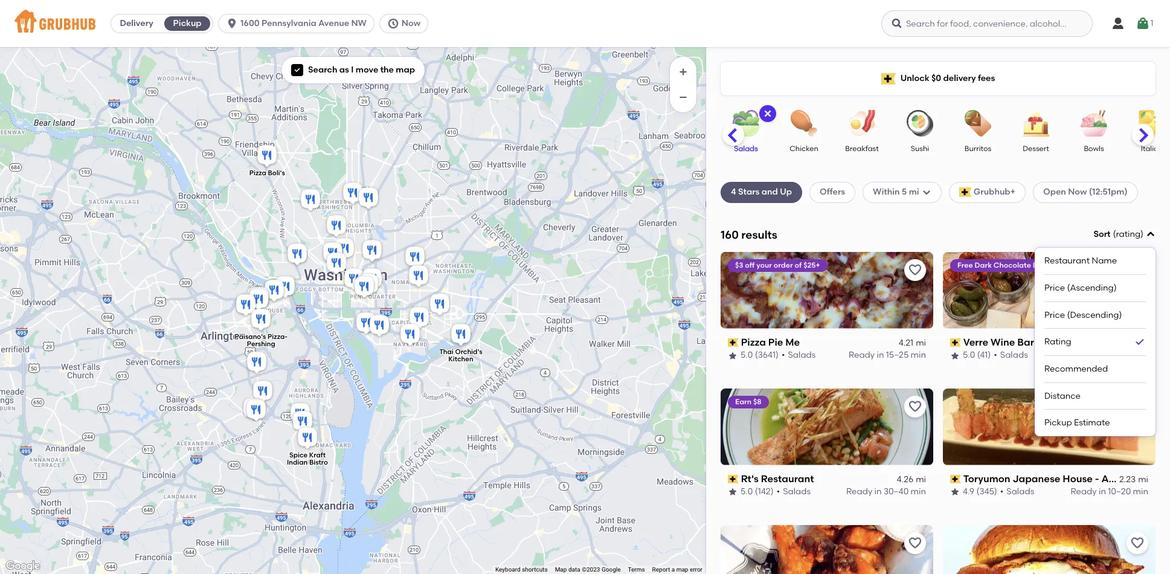 Task type: locate. For each thing, give the bounding box(es) containing it.
0 horizontal spatial restaurant
[[761, 473, 814, 484]]

subscription pass image left pizza pie me
[[728, 338, 739, 347]]

name
[[1092, 256, 1117, 266]]

svg image for search as i move the map
[[294, 67, 301, 74]]

ready for verre wine bar
[[1071, 350, 1097, 360]]

1 horizontal spatial pickup
[[1045, 418, 1072, 428]]

of left $15+
[[1143, 261, 1150, 269]]

price for price (descending)
[[1045, 310, 1065, 320]]

price up rating
[[1045, 310, 1065, 320]]

1 horizontal spatial of
[[1143, 261, 1150, 269]]

star icon image left 5.0 (3641)
[[728, 351, 738, 360]]

salads for bar
[[1001, 350, 1028, 360]]

1 horizontal spatial svg image
[[891, 18, 903, 30]]

4
[[731, 187, 736, 197]]

pizza up 5.0 (3641)
[[741, 336, 766, 348]]

a
[[672, 566, 675, 573]]

mi right 4.21
[[916, 338, 926, 348]]

1 horizontal spatial your
[[1105, 261, 1121, 269]]

1 vertical spatial grubhub plus flag logo image
[[959, 188, 972, 197]]

5.0 (3641)
[[741, 350, 779, 360]]

10–20
[[1108, 350, 1131, 360], [1108, 487, 1131, 497]]

in down the -
[[1099, 487, 1106, 497]]

min down the 4.21 mi
[[911, 350, 926, 360]]

0 horizontal spatial pizza
[[249, 169, 266, 177]]

in left 30–40
[[875, 487, 882, 497]]

mi right the 2.23
[[1139, 474, 1149, 485]]

save this restaurant image
[[908, 263, 923, 277], [1131, 399, 1145, 414], [908, 536, 923, 550], [1131, 536, 1145, 550]]

0 horizontal spatial order
[[774, 261, 793, 269]]

spice
[[289, 451, 307, 459]]

delivery button
[[111, 14, 162, 33]]

verre
[[964, 336, 989, 348]]

save this restaurant image left $15+
[[1131, 263, 1145, 277]]

save this restaurant image for hops n shine logo
[[908, 536, 923, 550]]

mi right 5
[[909, 187, 919, 197]]

5.0 down verre
[[963, 350, 976, 360]]

• salads down me
[[782, 350, 816, 360]]

1 horizontal spatial map
[[677, 566, 689, 573]]

pickup estimate
[[1045, 418, 1110, 428]]

momo navy yard image
[[367, 313, 391, 340]]

0 vertical spatial grubhub plus flag logo image
[[881, 73, 896, 84]]

salads down wine
[[1001, 350, 1028, 360]]

bowls image
[[1073, 110, 1116, 137]]

grubhub plus flag logo image
[[881, 73, 896, 84], [959, 188, 972, 197]]

spice kraft indian bistro image
[[295, 425, 319, 452]]

• for japanese
[[1001, 487, 1004, 497]]

pickup button
[[162, 14, 213, 33]]

star icon image left the 5.0 (41)
[[951, 351, 960, 360]]

pickup right "delivery" button
[[173, 18, 202, 28]]

now inside 'button'
[[402, 18, 421, 28]]

pickup inside list box
[[1045, 418, 1072, 428]]

mi for me
[[916, 338, 926, 348]]

avenue
[[319, 18, 349, 28]]

10–20 down 2.79
[[1108, 350, 1131, 360]]

-
[[1095, 473, 1100, 484]]

ready left 30–40
[[847, 487, 873, 497]]

toryumon
[[964, 473, 1011, 484]]

chicken
[[790, 144, 819, 153]]

5.0 for verre wine bar
[[963, 350, 976, 360]]

• salads down "rt's restaurant"
[[777, 487, 811, 497]]

0 horizontal spatial grubhub plus flag logo image
[[881, 73, 896, 84]]

pudding
[[1056, 261, 1086, 269]]

grubhub+
[[974, 187, 1016, 197]]

verre wine bar image
[[244, 285, 269, 312]]

salads down japanese
[[1007, 487, 1035, 497]]

(142)
[[755, 487, 774, 497]]

save this restaurant image for toryumon japanese house - arlington logo
[[1131, 399, 1145, 414]]

1 horizontal spatial save this restaurant image
[[1131, 263, 1145, 277]]

in
[[877, 350, 884, 360], [1099, 350, 1106, 360], [875, 487, 882, 497], [1099, 487, 1106, 497]]

star icon image
[[728, 351, 738, 360], [951, 351, 960, 360], [728, 487, 738, 497], [951, 487, 960, 497]]

svg image left 1 'button'
[[1111, 16, 1126, 31]]

dessert image
[[1015, 110, 1058, 137]]

terms
[[628, 566, 645, 573]]

1 vertical spatial map
[[677, 566, 689, 573]]

1 horizontal spatial restaurant
[[1045, 256, 1090, 266]]

panera bread image
[[273, 274, 297, 301]]

italian image
[[1131, 110, 1171, 137]]

le pain quotidien (clarendon blvd) image
[[234, 292, 258, 319]]

1 horizontal spatial order
[[1122, 261, 1141, 269]]

0 vertical spatial now
[[402, 18, 421, 28]]

map right the 'the'
[[396, 65, 415, 75]]

chipotle image
[[352, 274, 376, 301]]

160 results
[[721, 228, 778, 241]]

ichiban sushi & ramen image
[[241, 396, 265, 423]]

(41)
[[978, 350, 991, 360]]

of
[[795, 261, 802, 269], [1143, 261, 1150, 269]]

4.26 mi
[[897, 474, 926, 485]]

0 horizontal spatial save this restaurant image
[[908, 399, 923, 414]]

0 vertical spatial save this restaurant image
[[1131, 263, 1145, 277]]

bread
[[1033, 261, 1055, 269]]

pershing
[[247, 340, 275, 348]]

spice kraft indian bistro
[[287, 451, 328, 467]]

burritos
[[965, 144, 992, 153]]

1 horizontal spatial pizza
[[741, 336, 766, 348]]

data
[[569, 566, 581, 573]]

mi right 2.79
[[1139, 338, 1149, 348]]

map region
[[0, 2, 734, 574]]

your right with
[[1105, 261, 1121, 269]]

restaurant
[[1045, 256, 1090, 266], [761, 473, 814, 484]]

svg image left 1600
[[226, 18, 238, 30]]

1600
[[241, 18, 260, 28]]

rt's restaurant image
[[288, 401, 312, 428]]

chicken image
[[783, 110, 825, 137]]

order left $25+
[[774, 261, 793, 269]]

potbelly sandwich works image
[[342, 266, 366, 293]]

pizza pie me image
[[250, 379, 275, 405]]

1 horizontal spatial now
[[1069, 187, 1087, 197]]

me
[[786, 336, 800, 348]]

ready in 10–20 min
[[1071, 350, 1149, 360], [1071, 487, 1149, 497]]

salads down the "salads" 'image'
[[734, 144, 758, 153]]

earn $8
[[735, 397, 762, 406]]

save this restaurant image down 15–25
[[908, 399, 923, 414]]

burritos image
[[957, 110, 1000, 137]]

star icon image for toryumon japanese house - arlington
[[951, 487, 960, 497]]

subscription pass image
[[728, 338, 739, 347], [951, 338, 961, 347], [951, 475, 961, 483]]

terms link
[[628, 566, 645, 573]]

now
[[402, 18, 421, 28], [1069, 187, 1087, 197]]

now button
[[379, 14, 433, 33]]

map right a
[[677, 566, 689, 573]]

subscription pass image for verre wine bar
[[951, 338, 961, 347]]

1 10–20 from the top
[[1108, 350, 1131, 360]]

svg image
[[1111, 16, 1126, 31], [226, 18, 238, 30], [387, 18, 399, 30], [763, 109, 773, 118], [922, 188, 932, 197], [1146, 230, 1156, 239]]

ready for toryumon japanese house - arlington
[[1071, 487, 1097, 497]]

10–20 down arlington
[[1108, 487, 1131, 497]]

price down free dark chocolate bread pudding with your order of $15+
[[1045, 283, 1065, 293]]

rt's restaurant
[[741, 473, 814, 484]]

•
[[782, 350, 785, 360], [994, 350, 998, 360], [777, 487, 780, 497], [1001, 487, 1004, 497]]

in for verre wine bar
[[1099, 350, 1106, 360]]

earn
[[735, 397, 752, 406]]

1600 pennsylvania avenue nw
[[241, 18, 367, 28]]

star icon image left 4.9
[[951, 487, 960, 497]]

svg image inside 1600 pennsylvania avenue nw button
[[226, 18, 238, 30]]

price
[[1045, 283, 1065, 293], [1045, 310, 1065, 320]]

star icon image for verre wine bar
[[951, 351, 960, 360]]

shortcuts
[[522, 566, 548, 573]]

lalibela image
[[360, 238, 384, 265]]

t.h.a.i. in shirlington image
[[244, 398, 268, 424]]

None field
[[1035, 228, 1156, 436]]

2 price from the top
[[1045, 310, 1065, 320]]

save this restaurant image for verre wine bar
[[1131, 263, 1145, 277]]

pizza boli's image
[[255, 143, 279, 170]]

sushi image
[[899, 110, 941, 137]]

1 vertical spatial 10–20
[[1108, 487, 1131, 497]]

svg image right )
[[1146, 230, 1156, 239]]

salads down me
[[788, 350, 816, 360]]

0 vertical spatial ready in 10–20 min
[[1071, 350, 1149, 360]]

min down 2.23 mi
[[1133, 487, 1149, 497]]

0 horizontal spatial of
[[795, 261, 802, 269]]

0 horizontal spatial svg image
[[294, 67, 301, 74]]

1 vertical spatial save this restaurant image
[[908, 399, 923, 414]]

i
[[351, 65, 354, 75]]

1 horizontal spatial grubhub plus flag logo image
[[959, 188, 972, 197]]

now right open
[[1069, 187, 1087, 197]]

4.9 (345)
[[963, 487, 998, 497]]

5.0 down rt's
[[741, 487, 753, 497]]

2 horizontal spatial svg image
[[1136, 16, 1151, 31]]

ready down the house
[[1071, 487, 1097, 497]]

1600 pennsylvania avenue nw button
[[218, 14, 379, 33]]

• for wine
[[994, 350, 998, 360]]

• right the (41)
[[994, 350, 998, 360]]

pizza left boli's
[[249, 169, 266, 177]]

ready up recommended
[[1071, 350, 1097, 360]]

ambar image
[[407, 305, 431, 332]]

star icon image for pizza pie me
[[728, 351, 738, 360]]

0 vertical spatial price
[[1045, 283, 1065, 293]]

star icon image down subscription pass image
[[728, 487, 738, 497]]

1
[[1151, 18, 1154, 28]]

rt's restaurant logo image
[[721, 388, 934, 465]]

order
[[774, 261, 793, 269], [1122, 261, 1141, 269]]

ready
[[849, 350, 875, 360], [1071, 350, 1097, 360], [847, 487, 873, 497], [1071, 487, 1097, 497]]

• down "pie"
[[782, 350, 785, 360]]

2 10–20 from the top
[[1108, 487, 1131, 497]]

check icon image
[[1134, 336, 1146, 348]]

0 horizontal spatial now
[[402, 18, 421, 28]]

lost dog cafe (columbia pike) image
[[244, 350, 269, 376]]

1 ready in 10–20 min from the top
[[1071, 350, 1149, 360]]

fees
[[978, 73, 995, 83]]

paisano's pizza-pershing image
[[249, 307, 273, 334]]

1 vertical spatial pickup
[[1045, 418, 1072, 428]]

in left 15–25
[[877, 350, 884, 360]]

1 vertical spatial pizza
[[741, 336, 766, 348]]

pizza for pizza boli's
[[249, 169, 266, 177]]

1 vertical spatial price
[[1045, 310, 1065, 320]]

ready for rt's restaurant
[[847, 487, 873, 497]]

pizza inside map region
[[249, 169, 266, 177]]

bar
[[1018, 336, 1034, 348]]

pizza
[[249, 169, 266, 177], [741, 336, 766, 348]]

svg image right nw
[[387, 18, 399, 30]]

order right name
[[1122, 261, 1141, 269]]

4.26
[[897, 474, 914, 485]]

subscription pass image left verre
[[951, 338, 961, 347]]

to
[[1111, 360, 1120, 370]]

5.0 left "(3641)"
[[741, 350, 753, 360]]

subscription pass image for pizza pie me
[[728, 338, 739, 347]]

subscription pass image
[[728, 475, 739, 483]]

fresh med image
[[298, 187, 322, 214]]

your right off
[[757, 261, 772, 269]]

min down 4.26 mi
[[911, 487, 926, 497]]

1 your from the left
[[757, 261, 772, 269]]

subscription pass image left toryumon
[[951, 475, 961, 483]]

now right nw
[[402, 18, 421, 28]]

0 vertical spatial 10–20
[[1108, 350, 1131, 360]]

results
[[742, 228, 778, 241]]

breakfast
[[846, 144, 879, 153]]

in left the to
[[1099, 350, 1106, 360]]

2 ready in 10–20 min from the top
[[1071, 487, 1149, 497]]

toryumon japanese house - arlington image
[[262, 278, 286, 305]]

list box
[[1045, 248, 1146, 436]]

0 horizontal spatial your
[[757, 261, 772, 269]]

japanese
[[1013, 473, 1061, 484]]

• salads for wine
[[994, 350, 1028, 360]]

• right the (345)
[[1001, 487, 1004, 497]]

courthaus social image
[[246, 287, 270, 314]]

• salads for pie
[[782, 350, 816, 360]]

grubhub plus flag logo image left grubhub+ at the right of the page
[[959, 188, 972, 197]]

1 vertical spatial restaurant
[[761, 473, 814, 484]]

in for pizza pie me
[[877, 350, 884, 360]]

thai
[[439, 348, 453, 356]]

report a map error
[[652, 566, 703, 573]]

ready left 15–25
[[849, 350, 875, 360]]

keyboard shortcuts
[[495, 566, 548, 573]]

google
[[602, 566, 621, 573]]

0 vertical spatial pickup
[[173, 18, 202, 28]]

price (ascending)
[[1045, 283, 1117, 293]]

grubhub plus flag logo image for grubhub+
[[959, 188, 972, 197]]

pizza for pizza pie me
[[741, 336, 766, 348]]

save this restaurant image
[[1131, 263, 1145, 277], [908, 399, 923, 414]]

2.23
[[1120, 474, 1136, 485]]

• salads
[[782, 350, 816, 360], [994, 350, 1028, 360], [777, 487, 811, 497], [1001, 487, 1035, 497]]

pizza boli's
[[249, 169, 285, 177]]

svg image inside 1 'button'
[[1136, 16, 1151, 31]]

• salads down wine
[[994, 350, 1028, 360]]

grubhub plus flag logo image left unlock
[[881, 73, 896, 84]]

min down check icon
[[1133, 350, 1149, 360]]

svg image
[[1136, 16, 1151, 31], [891, 18, 903, 30], [294, 67, 301, 74]]

pickup down distance
[[1045, 418, 1072, 428]]

1 price from the top
[[1045, 283, 1065, 293]]

mi right 4.26
[[916, 474, 926, 485]]

0 vertical spatial pizza
[[249, 169, 266, 177]]

0 vertical spatial map
[[396, 65, 415, 75]]

4.21
[[899, 338, 914, 348]]

major's image
[[406, 263, 431, 290]]

map
[[396, 65, 415, 75], [677, 566, 689, 573]]

of left $25+
[[795, 261, 802, 269]]

0 horizontal spatial pickup
[[173, 18, 202, 28]]

• salads down japanese
[[1001, 487, 1035, 497]]

1 vertical spatial ready in 10–20 min
[[1071, 487, 1149, 497]]

main navigation navigation
[[0, 0, 1171, 47]]

10–20 for toryumon japanese house - arlington
[[1108, 487, 1131, 497]]

• down "rt's restaurant"
[[777, 487, 780, 497]]

2 of from the left
[[1143, 261, 1150, 269]]

pickup inside 'button'
[[173, 18, 202, 28]]



Task type: describe. For each thing, give the bounding box(es) containing it.
in for rt's restaurant
[[875, 487, 882, 497]]

2.79
[[1120, 338, 1136, 348]]

sort
[[1094, 229, 1111, 239]]

as
[[339, 65, 349, 75]]

mandarin carry out image
[[428, 292, 452, 318]]

pizza pie me
[[741, 336, 800, 348]]

min for toryumon japanese house - arlington
[[1133, 487, 1149, 497]]

salads down "rt's restaurant"
[[783, 487, 811, 497]]

dessert
[[1023, 144, 1050, 153]]

star icon image for rt's restaurant
[[728, 487, 738, 497]]

1 of from the left
[[795, 261, 802, 269]]

svg image for 1
[[1136, 16, 1151, 31]]

move
[[356, 65, 378, 75]]

toryumon japanese house - arlington
[[964, 473, 1146, 484]]

$0
[[932, 73, 942, 83]]

• for restaurant
[[777, 487, 780, 497]]

within 5 mi
[[873, 187, 919, 197]]

sort ( rating )
[[1094, 229, 1144, 239]]

save this restaurant image for rt's restaurant
[[908, 399, 923, 414]]

min for rt's restaurant
[[911, 487, 926, 497]]

(345)
[[977, 487, 998, 497]]

(12:51pm)
[[1089, 187, 1128, 197]]

the
[[380, 65, 394, 75]]

report
[[652, 566, 670, 573]]

bub and pop's image
[[324, 251, 348, 277]]

sushi
[[911, 144, 930, 153]]

svg image right 5
[[922, 188, 932, 197]]

sweet leaf - arlington image
[[247, 285, 271, 312]]

keyboard
[[495, 566, 521, 573]]

sweetgreen image
[[321, 241, 345, 267]]

mi for bar
[[1139, 338, 1149, 348]]

5.0 for rt's restaurant
[[741, 487, 753, 497]]

recommended
[[1045, 364, 1108, 374]]

hipcityveg chinatown image
[[360, 266, 384, 293]]

open
[[1044, 187, 1066, 197]]

• for pie
[[782, 350, 785, 360]]

10–20 for verre wine bar
[[1108, 350, 1131, 360]]

rating
[[1045, 337, 1072, 347]]

sweet leaf - arlington logo image
[[943, 525, 1156, 574]]

google image
[[3, 558, 43, 574]]

salads for house
[[1007, 487, 1035, 497]]

2.79 mi
[[1120, 338, 1149, 348]]

proceed
[[1074, 360, 1109, 370]]

2 your from the left
[[1105, 261, 1121, 269]]

unlock
[[901, 73, 930, 83]]

Search for food, convenience, alcohol... search field
[[882, 10, 1093, 37]]

nw
[[351, 18, 367, 28]]

min for pizza pie me
[[911, 350, 926, 360]]

delivery
[[944, 73, 976, 83]]

emmy squared image
[[398, 322, 422, 349]]

price (descending)
[[1045, 310, 1122, 320]]

subway® image
[[356, 272, 380, 299]]

rating option
[[1045, 329, 1146, 356]]

pickup for pickup estimate
[[1045, 418, 1072, 428]]

indian
[[287, 459, 307, 467]]

map data ©2023 google
[[555, 566, 621, 573]]

pizza d'oro image
[[341, 181, 365, 207]]

5.0 for pizza pie me
[[741, 350, 753, 360]]

with
[[1088, 261, 1103, 269]]

pizza pie me logo image
[[721, 252, 934, 329]]

(3641)
[[755, 350, 779, 360]]

ready in 15–25 min
[[849, 350, 926, 360]]

free
[[958, 261, 973, 269]]

$25+
[[804, 261, 820, 269]]

bowls
[[1084, 144, 1104, 153]]

160
[[721, 228, 739, 241]]

delivery
[[120, 18, 153, 28]]

free dark chocolate bread pudding with your order of $15+
[[958, 261, 1167, 269]]

ready in 10–20 min for bar
[[1071, 350, 1149, 360]]

arlington
[[1102, 473, 1146, 484]]

$3
[[735, 261, 744, 269]]

paisano's pizza- pershing thai orchid's kitchen
[[235, 333, 482, 363]]

in for toryumon japanese house - arlington
[[1099, 487, 1106, 497]]

none field containing sort
[[1035, 228, 1156, 436]]

30–40
[[884, 487, 909, 497]]

svg image left chicken image
[[763, 109, 773, 118]]

mikko nordic fine food image
[[332, 236, 356, 263]]

offers
[[820, 187, 845, 197]]

breakfast image
[[841, 110, 883, 137]]

pizza-
[[267, 333, 287, 341]]

2.23 mi
[[1120, 474, 1149, 485]]

salads image
[[725, 110, 767, 137]]

save this restaurant image for sweet leaf - arlington logo on the bottom right of page
[[1131, 536, 1145, 550]]

map
[[555, 566, 567, 573]]

paisano's
[[235, 333, 266, 341]]

pennsylvania
[[262, 18, 317, 28]]

ready for pizza pie me
[[849, 350, 875, 360]]

chocolate
[[994, 261, 1031, 269]]

checkout
[[1122, 360, 1162, 370]]

restaurant name
[[1045, 256, 1117, 266]]

)
[[1141, 229, 1144, 239]]

unlock $0 delivery fees
[[901, 73, 995, 83]]

proceed to checkout button
[[1037, 355, 1171, 377]]

min for verre wine bar
[[1133, 350, 1149, 360]]

1 vertical spatial now
[[1069, 187, 1087, 197]]

manny & olga's pizza - petworth image
[[356, 186, 380, 212]]

ready in 10–20 min for house
[[1071, 487, 1149, 497]]

$3 off your order of $25+
[[735, 261, 820, 269]]

(descending)
[[1068, 310, 1122, 320]]

minus icon image
[[677, 91, 690, 103]]

list box containing restaurant name
[[1045, 248, 1146, 436]]

grazie grazie image
[[354, 311, 378, 337]]

price for price (ascending)
[[1045, 283, 1065, 293]]

svg image inside field
[[1146, 230, 1156, 239]]

1 order from the left
[[774, 261, 793, 269]]

and
[[762, 187, 778, 197]]

pickup for pickup
[[173, 18, 202, 28]]

0 vertical spatial restaurant
[[1045, 256, 1090, 266]]

• salads for restaurant
[[777, 487, 811, 497]]

4.21 mi
[[899, 338, 926, 348]]

plus icon image
[[677, 66, 690, 78]]

$15+
[[1152, 261, 1167, 269]]

svg image inside now 'button'
[[387, 18, 399, 30]]

up
[[780, 187, 792, 197]]

error
[[690, 566, 703, 573]]

hops n shine logo image
[[721, 525, 934, 574]]

orchid's
[[455, 348, 482, 356]]

boli's
[[268, 169, 285, 177]]

hops n shine image
[[290, 409, 315, 436]]

city sliders image
[[285, 242, 309, 268]]

estimate
[[1074, 418, 1110, 428]]

distance
[[1045, 391, 1081, 401]]

4 stars and up
[[731, 187, 792, 197]]

house
[[1063, 473, 1093, 484]]

salads for me
[[788, 350, 816, 360]]

5.0 (41)
[[963, 350, 991, 360]]

kraft
[[309, 451, 325, 459]]

report a map error link
[[652, 566, 703, 573]]

subscription pass image for toryumon japanese house - arlington
[[951, 475, 961, 483]]

verre wine bar logo image
[[943, 252, 1156, 329]]

$8
[[753, 397, 762, 406]]

taqueria al lado image
[[324, 213, 348, 240]]

search as i move the map
[[308, 65, 415, 75]]

banana blossom bistro - union market dc image
[[403, 245, 427, 271]]

rt's
[[741, 473, 759, 484]]

mi for house
[[1139, 474, 1149, 485]]

2 order from the left
[[1122, 261, 1141, 269]]

proceed to checkout
[[1074, 360, 1162, 370]]

verre wine bar
[[964, 336, 1034, 348]]

0 horizontal spatial map
[[396, 65, 415, 75]]

off
[[745, 261, 755, 269]]

italian
[[1141, 144, 1163, 153]]

ready in 30–40 min
[[847, 487, 926, 497]]

toryumon japanese house - arlington logo image
[[943, 388, 1156, 465]]

• salads for japanese
[[1001, 487, 1035, 497]]

grubhub plus flag logo image for unlock $0 delivery fees
[[881, 73, 896, 84]]

pie
[[769, 336, 783, 348]]

thai orchid's kitchen image
[[449, 322, 473, 349]]



Task type: vqa. For each thing, say whether or not it's contained in the screenshot.
$8
yes



